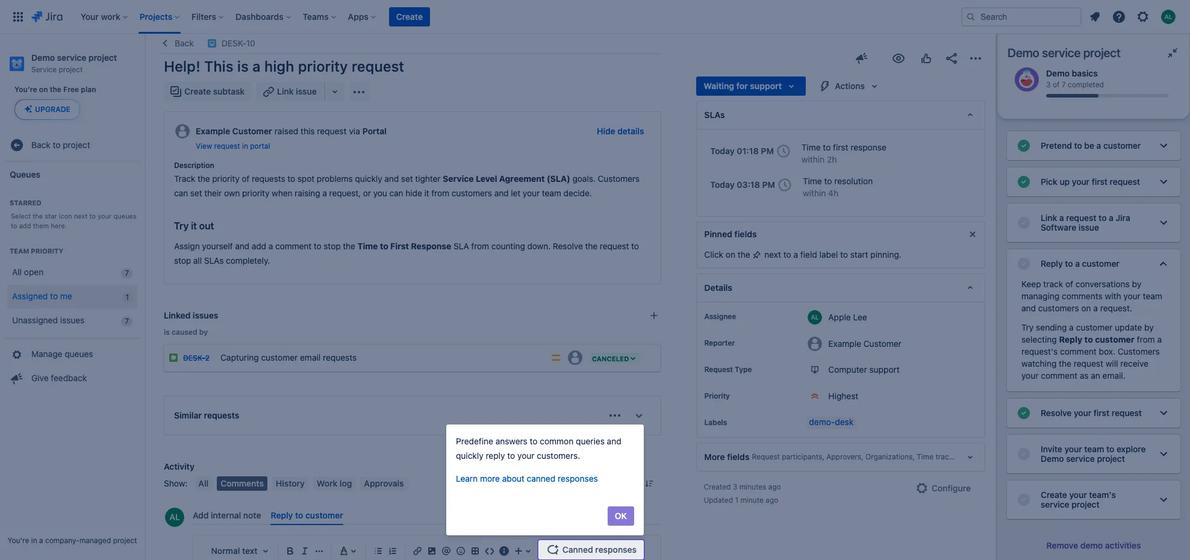 Task type: locate. For each thing, give the bounding box(es) containing it.
0 vertical spatial set
[[401, 174, 413, 184]]

service inside demo service project service project
[[31, 65, 57, 74]]

pm for today 01:18 pm
[[761, 146, 774, 156]]

add
[[193, 510, 209, 520]]

next right icon
[[74, 212, 88, 220]]

clockicon image for today 01:18 pm
[[774, 142, 793, 161]]

7
[[1062, 80, 1066, 89], [125, 268, 129, 277], [125, 317, 129, 326]]

today left 01:18
[[710, 146, 735, 156]]

1 horizontal spatial next
[[764, 249, 781, 260]]

team
[[10, 247, 29, 255]]

1 horizontal spatial all
[[198, 478, 209, 489]]

0 horizontal spatial quickly
[[355, 174, 382, 184]]

the down description at the left of the page
[[198, 174, 210, 184]]

issues for linked issues
[[193, 310, 218, 320]]

of left completed
[[1053, 80, 1060, 89]]

7 for open
[[125, 268, 129, 277]]

quickly down "predefine"
[[456, 451, 483, 461]]

emoji image
[[454, 544, 468, 558]]

1 vertical spatial slas
[[204, 255, 224, 266]]

search image
[[966, 12, 976, 21]]

clockicon image
[[774, 142, 793, 161], [775, 175, 794, 195]]

reply inside "dropdown button"
[[1041, 258, 1063, 269]]

project down upgrade on the left of the page
[[63, 140, 90, 150]]

back for back to project
[[31, 140, 50, 150]]

0 horizontal spatial priority
[[212, 174, 240, 184]]

0 vertical spatial add
[[19, 222, 31, 229]]

request down 'example'
[[214, 142, 240, 151]]

request inside sla from counting down. resolve the request to stop all slas completely.
[[600, 241, 629, 251]]

1 horizontal spatial service
[[1042, 46, 1081, 60]]

priority up the "open"
[[31, 247, 63, 255]]

reply to customer
[[1059, 334, 1135, 345], [271, 510, 343, 520]]

in left company-
[[31, 536, 37, 545]]

created 3 minutes ago updated 1 minute ago
[[704, 482, 781, 505]]

all button
[[195, 476, 212, 491]]

remove demo activities button
[[1045, 536, 1142, 555]]

0 horizontal spatial requests
[[204, 410, 239, 420]]

1 vertical spatial within
[[803, 188, 826, 198]]

canned responses button
[[539, 542, 644, 560]]

desk- up this
[[222, 38, 246, 48]]

desk- for 2
[[183, 354, 205, 363]]

demo service project
[[1008, 46, 1121, 60]]

demo inside demo service project service project
[[31, 52, 55, 63]]

0 vertical spatial team
[[542, 188, 561, 198]]

0 horizontal spatial service
[[31, 65, 57, 74]]

set inside goals. customers can set their own priority when raising a request, or you can hide it from customers and let your team decide.
[[190, 188, 202, 198]]

starred group
[[5, 186, 140, 234]]

in inside view request in portal link
[[242, 142, 248, 151]]

0 horizontal spatial from
[[431, 188, 449, 198]]

2 can from the left
[[389, 188, 403, 198]]

priority up own
[[212, 174, 240, 184]]

customers down level
[[452, 188, 492, 198]]

and down managing
[[1022, 303, 1036, 313]]

to inside team priority group
[[50, 291, 58, 301]]

is down the desk-10 "link"
[[237, 58, 249, 75]]

1 vertical spatial queues
[[65, 349, 93, 359]]

will
[[1106, 358, 1118, 369]]

1 horizontal spatial request
[[752, 453, 780, 462]]

1 vertical spatial create
[[184, 86, 211, 96]]

1 vertical spatial try
[[1022, 322, 1034, 332]]

the left free
[[50, 85, 61, 94]]

0 horizontal spatial request
[[704, 365, 733, 374]]

within 4h button
[[803, 187, 838, 199]]

Search field
[[961, 7, 1082, 26]]

queues inside starred select the star icon next to your queues to add them here.
[[114, 212, 137, 220]]

internal
[[211, 510, 241, 520]]

add down select
[[19, 222, 31, 229]]

team priority group
[[5, 234, 140, 338]]

priority
[[31, 247, 63, 255], [704, 392, 730, 401]]

back up queues
[[31, 140, 50, 150]]

within 2h button
[[802, 154, 837, 166]]

requests up when
[[252, 174, 285, 184]]

counting
[[491, 241, 525, 251]]

add image, video, or file image
[[425, 544, 439, 558]]

1 horizontal spatial customers
[[1118, 346, 1160, 357]]

issues up is caused by
[[193, 310, 218, 320]]

1 vertical spatial all
[[198, 478, 209, 489]]

1 vertical spatial desk-
[[183, 354, 205, 363]]

tab list
[[188, 505, 666, 525]]

from down the tighter on the top left of page
[[431, 188, 449, 198]]

ago right minutes
[[768, 482, 781, 492]]

clockicon image right 01:18
[[774, 142, 793, 161]]

by right update
[[1144, 322, 1154, 332]]

create
[[396, 11, 423, 21], [184, 86, 211, 96]]

here.
[[51, 222, 67, 229]]

stop inside sla from counting down. resolve the request to stop all slas completely.
[[174, 255, 191, 266]]

3 down demo service project
[[1046, 80, 1051, 89]]

1 vertical spatial comment
[[1060, 346, 1097, 357]]

group
[[5, 338, 140, 394]]

1 horizontal spatial on
[[726, 249, 735, 260]]

clockicon image right 03:18
[[775, 175, 794, 195]]

it left out
[[191, 221, 197, 231]]

1 vertical spatial next
[[764, 249, 781, 260]]

0 vertical spatial quickly
[[355, 174, 382, 184]]

quickly
[[355, 174, 382, 184], [456, 451, 483, 461]]

the up them
[[33, 212, 43, 220]]

quickly up or
[[355, 174, 382, 184]]

sending
[[1036, 322, 1067, 332]]

on right click
[[726, 249, 735, 260]]

time up within 4h button
[[803, 176, 822, 186]]

set up hide
[[401, 174, 413, 184]]

of
[[1053, 80, 1060, 89], [242, 174, 250, 184], [1065, 279, 1073, 289]]

fields inside more fields element
[[727, 452, 750, 462]]

1 vertical spatial is
[[164, 328, 170, 337]]

by inside keep track of conversations by managing comments with your team and customers on a request.
[[1132, 279, 1141, 289]]

click
[[704, 249, 723, 260]]

3 left minutes
[[733, 482, 737, 492]]

1 vertical spatial customers
[[1118, 346, 1160, 357]]

can right 'you'
[[389, 188, 403, 198]]

queries
[[576, 436, 605, 446]]

example customer raised this request via portal
[[196, 126, 387, 136]]

1 horizontal spatial from
[[471, 241, 489, 251]]

reply right note
[[271, 510, 293, 520]]

can down track
[[174, 188, 188, 198]]

back inside "link"
[[175, 38, 194, 48]]

2 vertical spatial 7
[[125, 317, 129, 326]]

back up help! on the left of the page
[[175, 38, 194, 48]]

and inside keep track of conversations by managing comments with your team and customers on a request.
[[1022, 303, 1036, 313]]

try for try sending a customer update by selecting
[[1022, 322, 1034, 332]]

2 today from the top
[[710, 180, 735, 190]]

your down "answers"
[[517, 451, 535, 461]]

0 horizontal spatial priority
[[31, 247, 63, 255]]

1 vertical spatial in
[[31, 536, 37, 545]]

1 horizontal spatial queues
[[114, 212, 137, 220]]

request up minutes
[[752, 453, 780, 462]]

try up selecting
[[1022, 322, 1034, 332]]

your inside keep track of conversations by managing comments with your team and customers on a request.
[[1124, 291, 1141, 301]]

0 vertical spatial 3
[[1046, 80, 1051, 89]]

italic ⌘i image
[[298, 544, 312, 558]]

1 horizontal spatial 1
[[735, 496, 738, 505]]

give
[[31, 373, 49, 383]]

1 vertical spatial request
[[752, 453, 780, 462]]

create inside primary element
[[396, 11, 423, 21]]

customers inside goals. customers can set their own priority when raising a request, or you can hide it from customers and let your team decide.
[[598, 174, 640, 184]]

capturing
[[220, 352, 259, 362]]

answers
[[496, 436, 527, 446]]

0 vertical spatial all
[[12, 267, 22, 277]]

issues down me
[[60, 315, 85, 325]]

problems
[[317, 174, 353, 184]]

stop
[[324, 241, 341, 251], [174, 255, 191, 266]]

all
[[193, 255, 202, 266]]

1 can from the left
[[174, 188, 188, 198]]

try
[[174, 221, 189, 231], [1022, 322, 1034, 332]]

of right "track"
[[1065, 279, 1073, 289]]

table image
[[468, 544, 482, 558]]

hide
[[406, 188, 422, 198]]

0 vertical spatial in
[[242, 142, 248, 151]]

details
[[704, 283, 732, 293]]

customer inside capturing customer email requests link
[[261, 352, 298, 362]]

service left level
[[443, 174, 474, 184]]

demo for demo service project service project
[[31, 52, 55, 63]]

demo inside demo basics 3 of 7 completed
[[1046, 68, 1070, 79]]

3 inside created 3 minutes ago updated 1 minute ago
[[733, 482, 737, 492]]

time inside more fields request participants, approvers, organizations, time tracking, approver groups, components, due date, original estimate
[[917, 453, 934, 462]]

by
[[1132, 279, 1141, 289], [1144, 322, 1154, 332], [199, 328, 208, 337]]

menu bar containing all
[[192, 476, 410, 491]]

jira image
[[31, 9, 62, 24], [31, 9, 62, 24]]

within left the 4h
[[803, 188, 826, 198]]

first up 2h
[[833, 142, 848, 152]]

1 vertical spatial add
[[252, 241, 266, 251]]

reply down the sending
[[1059, 334, 1082, 345]]

queues
[[114, 212, 137, 220], [65, 349, 93, 359]]

and right queries
[[607, 436, 621, 446]]

high
[[264, 58, 294, 75]]

customer inside try sending a customer update by selecting
[[1076, 322, 1113, 332]]

and
[[384, 174, 399, 184], [494, 188, 509, 198], [235, 241, 249, 251], [1022, 303, 1036, 313], [607, 436, 621, 446]]

1 vertical spatial responses
[[596, 546, 637, 556]]

(sla)
[[547, 174, 570, 184]]

1 vertical spatial first
[[626, 478, 642, 489]]

try sending a customer update by selecting
[[1022, 322, 1154, 345]]

customer inside the "reply to a customer" "dropdown button"
[[1082, 258, 1120, 269]]

time to first response within 2h
[[802, 142, 886, 164]]

1 vertical spatial back
[[31, 140, 50, 150]]

service inside demo service project service project
[[57, 52, 86, 63]]

the right watching
[[1059, 358, 1072, 369]]

time up within 2h button
[[802, 142, 821, 152]]

priority up 'labels'
[[704, 392, 730, 401]]

0 horizontal spatial customers
[[598, 174, 640, 184]]

1 horizontal spatial priority
[[242, 188, 269, 198]]

give feedback image
[[855, 51, 869, 66]]

1 horizontal spatial requests
[[252, 174, 285, 184]]

comment down watching
[[1041, 370, 1078, 381]]

1 horizontal spatial back
[[175, 38, 194, 48]]

reply inside tab list
[[271, 510, 293, 520]]

within left 2h
[[802, 154, 825, 164]]

1 horizontal spatial team
[[1143, 291, 1162, 301]]

box.
[[1099, 346, 1115, 357]]

queues inside manage queues button
[[65, 349, 93, 359]]

2 horizontal spatial from
[[1137, 334, 1155, 345]]

2 vertical spatial reply
[[271, 510, 293, 520]]

link issue
[[277, 86, 317, 96]]

in
[[242, 142, 248, 151], [31, 536, 37, 545]]

1 inside team priority group
[[126, 292, 129, 301]]

slas element
[[697, 101, 985, 129]]

your right icon
[[98, 212, 112, 220]]

add up completely.
[[252, 241, 266, 251]]

0 horizontal spatial issues
[[60, 315, 85, 325]]

2 horizontal spatial demo
[[1046, 68, 1070, 79]]

0 horizontal spatial reply to customer
[[271, 510, 343, 520]]

0 vertical spatial responses
[[558, 473, 598, 484]]

1 vertical spatial from
[[471, 241, 489, 251]]

from
[[431, 188, 449, 198], [471, 241, 489, 251], [1137, 334, 1155, 345]]

1 horizontal spatial first
[[833, 142, 848, 152]]

update
[[1115, 322, 1142, 332]]

the inside starred select the star icon next to your queues to add them here.
[[33, 212, 43, 220]]

0 vertical spatial 7
[[1062, 80, 1066, 89]]

request left via
[[317, 126, 347, 136]]

add inside starred select the star icon next to your queues to add them here.
[[19, 222, 31, 229]]

you're for you're in a company-managed project
[[8, 536, 29, 545]]

fields right more
[[727, 452, 750, 462]]

of inside keep track of conversations by managing comments with your team and customers on a request.
[[1065, 279, 1073, 289]]

progress bar
[[1046, 94, 1169, 98]]

team inside keep track of conversations by managing comments with your team and customers on a request.
[[1143, 291, 1162, 301]]

info panel image
[[497, 544, 511, 558]]

all inside team priority group
[[12, 267, 22, 277]]

1 horizontal spatial quickly
[[456, 451, 483, 461]]

the down pinned fields
[[738, 249, 750, 260]]

try it out
[[174, 221, 214, 231]]

0 horizontal spatial of
[[242, 174, 250, 184]]

show image
[[630, 406, 649, 425]]

bullet list ⌘⇧8 image
[[371, 544, 385, 558]]

reply to customer down history button
[[271, 510, 343, 520]]

request,
[[329, 188, 361, 198]]

0 vertical spatial it
[[424, 188, 429, 198]]

1 horizontal spatial in
[[242, 142, 248, 151]]

is left caused
[[164, 328, 170, 337]]

0 horizontal spatial customers
[[452, 188, 492, 198]]

history button
[[272, 476, 308, 491]]

queues right icon
[[114, 212, 137, 220]]

by inside try sending a customer update by selecting
[[1144, 322, 1154, 332]]

it right hide
[[424, 188, 429, 198]]

a inside try sending a customer update by selecting
[[1069, 322, 1074, 332]]

next left field
[[764, 249, 781, 260]]

in left portal
[[242, 142, 248, 151]]

1 horizontal spatial of
[[1053, 80, 1060, 89]]

request inside from a request's comment box. customers watching the request will receive your comment as an email.
[[1074, 358, 1103, 369]]

1 today from the top
[[710, 146, 735, 156]]

quickly inside 'predefine answers to common queries and quickly reply to your customers.'
[[456, 451, 483, 461]]

0 horizontal spatial first
[[626, 478, 642, 489]]

1 horizontal spatial desk-
[[222, 38, 246, 48]]

reply up "track"
[[1041, 258, 1063, 269]]

next inside starred select the star icon next to your queues to add them here.
[[74, 212, 88, 220]]

tracking,
[[936, 453, 966, 462]]

1 horizontal spatial reply to customer
[[1059, 334, 1135, 345]]

to inside tab list
[[295, 510, 303, 520]]

queues up give feedback button
[[65, 349, 93, 359]]

of down view request in portal link
[[242, 174, 250, 184]]

service up free
[[57, 52, 86, 63]]

fields for more
[[727, 452, 750, 462]]

customers right goals.
[[598, 174, 640, 184]]

0 vertical spatial pm
[[761, 146, 774, 156]]

checked image
[[1017, 257, 1031, 271]]

0 vertical spatial within
[[802, 154, 825, 164]]

2 horizontal spatial by
[[1144, 322, 1154, 332]]

tab list containing add internal note
[[188, 505, 666, 525]]

assign yourself and add a comment to stop the time to first response
[[174, 241, 451, 251]]

slas down yourself
[[204, 255, 224, 266]]

0 vertical spatial 1
[[126, 292, 129, 301]]

link
[[277, 86, 294, 96]]

demo up you're on the free plan
[[31, 52, 55, 63]]

of inside demo basics 3 of 7 completed
[[1053, 80, 1060, 89]]

hide message image
[[965, 227, 980, 242]]

desk-2
[[183, 354, 210, 363]]

your inside goals. customers can set their own priority when raising a request, or you can hide it from customers and let your team decide.
[[523, 188, 540, 198]]

menu bar
[[192, 476, 410, 491]]

your down watching
[[1022, 370, 1039, 381]]

it inside goals. customers can set their own priority when raising a request, or you can hide it from customers and let your team decide.
[[424, 188, 429, 198]]

a inside goals. customers can set their own priority when raising a request, or you can hide it from customers and let your team decide.
[[322, 188, 327, 198]]

1 horizontal spatial 3
[[1046, 80, 1051, 89]]

customers inside from a request's comment box. customers watching the request will receive your comment as an email.
[[1118, 346, 1160, 357]]

7 for issues
[[125, 317, 129, 326]]

1 vertical spatial set
[[190, 188, 202, 198]]

from down update
[[1137, 334, 1155, 345]]

open
[[24, 267, 44, 277]]

comment down try sending a customer update by selecting
[[1060, 346, 1097, 357]]

start
[[850, 249, 868, 260]]

response
[[851, 142, 886, 152]]

on up "upgrade" button
[[39, 85, 48, 94]]

within inside time to first response within 2h
[[802, 154, 825, 164]]

pm right 01:18
[[761, 146, 774, 156]]

stop down request,
[[324, 241, 341, 251]]

try inside try sending a customer update by selecting
[[1022, 322, 1034, 332]]

time left tracking,
[[917, 453, 934, 462]]

stop left all
[[174, 255, 191, 266]]

ago
[[768, 482, 781, 492], [766, 496, 778, 505]]

1 vertical spatial priority
[[704, 392, 730, 401]]

first left newest first icon
[[626, 478, 642, 489]]

team right the with
[[1143, 291, 1162, 301]]

1 vertical spatial quickly
[[456, 451, 483, 461]]

project right 'managed'
[[113, 536, 137, 545]]

1 vertical spatial requests
[[323, 352, 357, 362]]

1 horizontal spatial it
[[424, 188, 429, 198]]

the right resolve on the top of the page
[[585, 241, 598, 251]]

back to project
[[31, 140, 90, 150]]

2 vertical spatial priority
[[242, 188, 269, 198]]

of for 7
[[1053, 80, 1060, 89]]

slas inside sla from counting down. resolve the request to stop all slas completely.
[[204, 255, 224, 266]]

back to project link
[[5, 133, 140, 157]]

first
[[833, 142, 848, 152], [626, 478, 642, 489]]

all inside button
[[198, 478, 209, 489]]

service up demo basics 3 of 7 completed at the top of page
[[1042, 46, 1081, 60]]

assigned
[[12, 291, 48, 301]]

issues inside team priority group
[[60, 315, 85, 325]]

you're for you're on the free plan
[[14, 85, 37, 94]]

1 horizontal spatial service
[[443, 174, 474, 184]]

from right sla
[[471, 241, 489, 251]]

0 vertical spatial fields
[[734, 229, 757, 239]]

1 horizontal spatial set
[[401, 174, 413, 184]]

and left let
[[494, 188, 509, 198]]

your right the with
[[1124, 291, 1141, 301]]

email.
[[1103, 370, 1126, 381]]

0 vertical spatial desk-
[[222, 38, 246, 48]]

0 horizontal spatial 3
[[733, 482, 737, 492]]

1 vertical spatial pm
[[762, 180, 775, 190]]

desk
[[835, 417, 854, 427]]

within inside time to resolution within 4h
[[803, 188, 826, 198]]

upgrade button
[[15, 100, 79, 119]]

customers up the sending
[[1038, 303, 1079, 313]]

is
[[237, 58, 249, 75], [164, 328, 170, 337]]

plan
[[81, 85, 96, 94]]

pinning.
[[871, 249, 902, 260]]

request
[[704, 365, 733, 374], [752, 453, 780, 462]]

on for click
[[726, 249, 735, 260]]

desk-2 link
[[183, 354, 210, 363]]

or
[[363, 188, 371, 198]]

from a request's comment box. customers watching the request will receive your comment as an email.
[[1022, 334, 1162, 381]]

slas up today 01:18 pm at right top
[[704, 110, 725, 120]]

desk- right issue type: service request icon
[[183, 354, 205, 363]]

priority right own
[[242, 188, 269, 198]]

0 vertical spatial service
[[31, 65, 57, 74]]

to inside time to resolution within 4h
[[824, 176, 832, 186]]

resolution
[[834, 176, 873, 186]]

highest
[[828, 391, 858, 401]]

try up assign
[[174, 221, 189, 231]]

0 vertical spatial customers
[[598, 174, 640, 184]]

1 vertical spatial team
[[1143, 291, 1162, 301]]

label
[[819, 249, 838, 260]]

1 vertical spatial on
[[726, 249, 735, 260]]

1 horizontal spatial try
[[1022, 322, 1034, 332]]

requests right email
[[323, 352, 357, 362]]

desk- inside "link"
[[222, 38, 246, 48]]

2 horizontal spatial of
[[1065, 279, 1073, 289]]

view request in portal
[[196, 142, 270, 151]]

code snippet image
[[482, 544, 497, 558]]

add internal note
[[193, 510, 261, 520]]

can
[[174, 188, 188, 198], [389, 188, 403, 198]]

1 vertical spatial reply
[[1059, 334, 1082, 345]]

canned
[[527, 473, 555, 484]]

2 vertical spatial requests
[[204, 410, 239, 420]]

reply to customer up box.
[[1059, 334, 1135, 345]]

down.
[[527, 241, 551, 251]]

0 horizontal spatial can
[[174, 188, 188, 198]]

profile image of apple lee image
[[165, 508, 184, 527]]

their
[[204, 188, 222, 198]]

0 horizontal spatial add
[[19, 222, 31, 229]]

portal
[[362, 126, 387, 136]]

pm for today 03:18 pm
[[762, 180, 775, 190]]

project up free
[[59, 65, 83, 74]]

by up request.
[[1132, 279, 1141, 289]]

fields for pinned
[[734, 229, 757, 239]]

and inside goals. customers can set their own priority when raising a request, or you can hide it from customers and let your team decide.
[[494, 188, 509, 198]]

1 horizontal spatial slas
[[704, 110, 725, 120]]

all right show:
[[198, 478, 209, 489]]

learn more about canned responses
[[456, 473, 598, 484]]

0 vertical spatial from
[[431, 188, 449, 198]]

desk-
[[222, 38, 246, 48], [183, 354, 205, 363]]

comment
[[275, 241, 311, 251], [1060, 346, 1097, 357], [1041, 370, 1078, 381]]

first inside button
[[626, 478, 642, 489]]

3
[[1046, 80, 1051, 89], [733, 482, 737, 492]]

responses down the "ok" button
[[596, 546, 637, 556]]

editor toolbar toolbar
[[205, 540, 656, 560]]

completely.
[[226, 255, 270, 266]]



Task type: describe. For each thing, give the bounding box(es) containing it.
more
[[704, 452, 725, 462]]

priority inside goals. customers can set their own priority when raising a request, or you can hide it from customers and let your team decide.
[[242, 188, 269, 198]]

0 vertical spatial comment
[[275, 241, 311, 251]]

track
[[1043, 279, 1063, 289]]

managed
[[80, 536, 111, 545]]

10
[[246, 38, 255, 48]]

work log button
[[313, 476, 356, 491]]

issues for unassigned issues
[[60, 315, 85, 325]]

raised
[[275, 126, 298, 136]]

demo-desk
[[809, 417, 854, 427]]

7 inside demo basics 3 of 7 completed
[[1062, 80, 1066, 89]]

hide
[[597, 126, 615, 136]]

collapse panel image
[[1165, 46, 1180, 60]]

to inside "dropdown button"
[[1065, 258, 1073, 269]]

this
[[204, 58, 233, 75]]

select
[[11, 212, 31, 220]]

0 horizontal spatial by
[[199, 328, 208, 337]]

star
[[45, 212, 57, 220]]

this
[[301, 126, 315, 136]]

create button
[[389, 7, 430, 26]]

details element
[[697, 273, 985, 302]]

conversations
[[1076, 279, 1130, 289]]

more
[[480, 473, 500, 484]]

more fields request participants, approvers, organizations, time tracking, approver groups, components, due date, original estimate
[[704, 452, 1169, 462]]

request down create button
[[352, 58, 404, 75]]

activities
[[1105, 540, 1141, 551]]

icon
[[59, 212, 72, 220]]

on inside keep track of conversations by managing comments with your team and customers on a request.
[[1081, 303, 1091, 313]]

ok
[[615, 511, 627, 521]]

demo basics 3 of 7 completed
[[1046, 68, 1104, 89]]

customers inside goals. customers can set their own priority when raising a request, or you can hide it from customers and let your team decide.
[[452, 188, 492, 198]]

to inside sla from counting down. resolve the request to stop all slas completely.
[[631, 241, 639, 251]]

tighter
[[415, 174, 441, 184]]

customers inside keep track of conversations by managing comments with your team and customers on a request.
[[1038, 303, 1079, 313]]

newest
[[594, 478, 624, 489]]

1 vertical spatial it
[[191, 221, 197, 231]]

today 01:18 pm
[[710, 146, 774, 156]]

2h
[[827, 154, 837, 164]]

all for all
[[198, 478, 209, 489]]

request inside more fields request participants, approvers, organizations, time tracking, approver groups, components, due date, original estimate
[[752, 453, 780, 462]]

to inside time to first response within 2h
[[823, 142, 831, 152]]

and inside 'predefine answers to common queries and quickly reply to your customers.'
[[607, 436, 621, 446]]

numbered list ⌘⇧7 image
[[385, 544, 400, 558]]

next to a field label to start pinning.
[[762, 249, 902, 260]]

back for back
[[175, 38, 194, 48]]

track the priority of requests to spot problems quickly and set tighter service level agreement (sla)
[[174, 174, 570, 184]]

keep
[[1022, 279, 1041, 289]]

from inside sla from counting down. resolve the request to stop all slas completely.
[[471, 241, 489, 251]]

customer inside tab list
[[305, 510, 343, 520]]

reply to a customer button
[[1007, 249, 1181, 278]]

give feedback button
[[5, 367, 140, 391]]

link image
[[410, 544, 425, 558]]

desk- for 10
[[222, 38, 246, 48]]

starred
[[10, 199, 41, 207]]

remove demo activities
[[1047, 540, 1141, 551]]

try for try it out
[[174, 221, 189, 231]]

issue type: service request image
[[169, 353, 178, 363]]

1 vertical spatial ago
[[766, 496, 778, 505]]

your inside starred select the star icon next to your queues to add them here.
[[98, 212, 112, 220]]

yourself
[[202, 241, 233, 251]]

customer
[[232, 126, 272, 136]]

newest first button
[[587, 476, 662, 491]]

hide details
[[597, 126, 644, 136]]

group containing manage queues
[[5, 338, 140, 394]]

1 horizontal spatial stop
[[324, 241, 341, 251]]

1 inside created 3 minutes ago updated 1 minute ago
[[735, 496, 738, 505]]

1 vertical spatial reply to customer
[[271, 510, 343, 520]]

first inside time to first response within 2h
[[833, 142, 848, 152]]

unassigned issues
[[12, 315, 85, 325]]

time inside time to first response within 2h
[[802, 142, 821, 152]]

bold ⌘b image
[[283, 544, 298, 558]]

responses inside button
[[596, 546, 637, 556]]

the inside from a request's comment box. customers watching the request will receive your comment as an email.
[[1059, 358, 1072, 369]]

let
[[511, 188, 521, 198]]

your inside 'predefine answers to common queries and quickly reply to your customers.'
[[517, 451, 535, 461]]

a inside "dropdown button"
[[1075, 258, 1080, 269]]

0 vertical spatial slas
[[704, 110, 725, 120]]

hide details button
[[590, 122, 651, 141]]

2 horizontal spatial priority
[[298, 58, 348, 75]]

3 inside demo basics 3 of 7 completed
[[1046, 80, 1051, 89]]

is caused by
[[164, 328, 208, 337]]

project for demo service project service project
[[88, 52, 117, 63]]

managing
[[1022, 291, 1060, 301]]

watching
[[1022, 358, 1057, 369]]

log
[[340, 478, 352, 489]]

link issue button
[[257, 82, 325, 101]]

the left first
[[343, 241, 355, 251]]

desk-10
[[222, 38, 255, 48]]

today 03:18 pm
[[710, 180, 775, 190]]

caused
[[172, 328, 197, 337]]

create banner
[[0, 0, 1190, 34]]

4h
[[828, 188, 838, 198]]

on for you're
[[39, 85, 48, 94]]

spot
[[297, 174, 315, 184]]

similar
[[174, 410, 202, 420]]

a inside keep track of conversations by managing comments with your team and customers on a request.
[[1093, 303, 1098, 313]]

history
[[276, 478, 305, 489]]

you're in a company-managed project
[[8, 536, 137, 545]]

project for demo service project
[[1083, 46, 1121, 60]]

today for today 01:18 pm
[[710, 146, 735, 156]]

primary element
[[7, 0, 961, 33]]

today for today 03:18 pm
[[710, 180, 735, 190]]

time inside time to resolution within 4h
[[803, 176, 822, 186]]

issue
[[296, 86, 317, 96]]

approvals
[[364, 478, 404, 489]]

ok button
[[608, 507, 634, 526]]

view request in portal link
[[196, 141, 270, 151]]

from inside from a request's comment box. customers watching the request will receive your comment as an email.
[[1137, 334, 1155, 345]]

subtask
[[213, 86, 245, 96]]

and up 'you'
[[384, 174, 399, 184]]

all for all open
[[12, 267, 22, 277]]

demo-
[[809, 417, 835, 427]]

more fields element
[[697, 443, 1169, 472]]

link an issue image
[[650, 311, 659, 320]]

create for create subtask
[[184, 86, 211, 96]]

components,
[[1029, 453, 1074, 462]]

comments
[[221, 478, 264, 489]]

time left first
[[358, 241, 378, 251]]

2 vertical spatial comment
[[1041, 370, 1078, 381]]

project for back to project
[[63, 140, 90, 150]]

details
[[618, 126, 644, 136]]

demo for demo service project
[[1008, 46, 1039, 60]]

create for create
[[396, 11, 423, 21]]

and up completely.
[[235, 241, 249, 251]]

from inside goals. customers can set their own priority when raising a request, or you can hide it from customers and let your team decide.
[[431, 188, 449, 198]]

labels
[[704, 418, 727, 427]]

service for demo service project
[[1042, 46, 1081, 60]]

comments
[[1062, 291, 1103, 301]]

the inside sla from counting down. resolve the request to stop all slas completely.
[[585, 241, 598, 251]]

a inside from a request's comment box. customers watching the request will receive your comment as an email.
[[1157, 334, 1162, 345]]

team inside goals. customers can set their own priority when raising a request, or you can hide it from customers and let your team decide.
[[542, 188, 561, 198]]

request type
[[704, 365, 752, 374]]

priority: medium image
[[550, 352, 562, 364]]

pinned fields
[[704, 229, 757, 239]]

participants,
[[782, 453, 824, 462]]

2
[[205, 354, 210, 363]]

clockicon image for today 03:18 pm
[[775, 175, 794, 195]]

learn more about canned responses link
[[456, 473, 598, 484]]

of for requests
[[242, 174, 250, 184]]

receive
[[1120, 358, 1149, 369]]

reply to a customer
[[1041, 258, 1120, 269]]

via
[[349, 126, 360, 136]]

manage queues
[[31, 349, 93, 359]]

customers.
[[537, 451, 580, 461]]

1 horizontal spatial is
[[237, 58, 249, 75]]

newest first image
[[645, 479, 654, 489]]

approver
[[968, 453, 999, 462]]

priority inside group
[[31, 247, 63, 255]]

your inside from a request's comment box. customers watching the request will receive your comment as an email.
[[1022, 370, 1039, 381]]

sla from counting down. resolve the request to stop all slas completely.
[[174, 241, 641, 266]]

out
[[199, 221, 214, 231]]

canned responses
[[563, 546, 637, 556]]

learn
[[456, 473, 478, 484]]

demo for demo basics 3 of 7 completed
[[1046, 68, 1070, 79]]

unassigned
[[12, 315, 58, 325]]

resolve
[[553, 241, 583, 251]]

reply
[[486, 451, 505, 461]]

service for demo service project service project
[[57, 52, 86, 63]]

support
[[869, 364, 900, 375]]

2 horizontal spatial requests
[[323, 352, 357, 362]]

0 vertical spatial ago
[[768, 482, 781, 492]]

01:18
[[737, 146, 759, 156]]

capturing customer email requests
[[220, 352, 357, 362]]

all open
[[12, 267, 44, 277]]

mention image
[[439, 544, 454, 558]]



Task type: vqa. For each thing, say whether or not it's contained in the screenshot.
Due
yes



